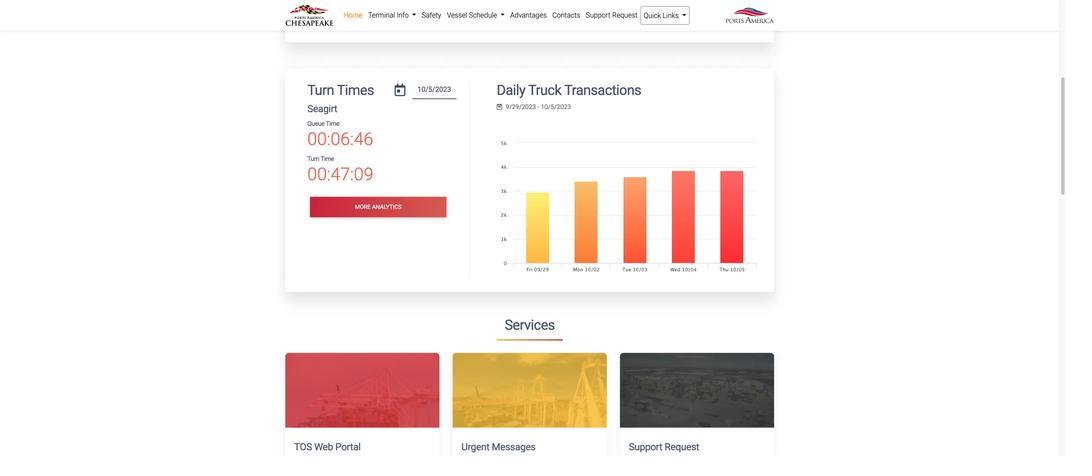 Task type: describe. For each thing, give the bounding box(es) containing it.
customer
[[467, 20, 497, 28]]

urgent messages
[[462, 442, 536, 454]]

home link
[[341, 6, 365, 24]]

get
[[579, 20, 589, 28]]

advantages
[[511, 11, 547, 19]]

new
[[453, 20, 466, 28]]

limit
[[537, 8, 549, 14]]

your
[[381, 20, 394, 28]]

have
[[306, 20, 321, 28]]

our
[[442, 20, 452, 28]]

vessel schedule link
[[444, 6, 508, 24]]

web
[[314, 442, 333, 454]]

page
[[550, 20, 565, 28]]

services
[[505, 317, 555, 334]]

more analytics link
[[310, 197, 447, 218]]

calendar week image
[[497, 104, 503, 111]]

tos
[[294, 442, 312, 454]]

a
[[323, 20, 326, 28]]

9/29/2023
[[506, 104, 536, 111]]

vessel
[[447, 11, 467, 19]]

info
[[397, 11, 409, 19]]

schedule
[[469, 11, 497, 19]]

quick links link
[[641, 6, 690, 25]]

turn time 00:47:09
[[308, 156, 374, 185]]

support request link
[[583, 6, 641, 24]]

time for 00:06:46
[[326, 120, 340, 128]]

limit to 50
[[537, 8, 563, 14]]

50
[[557, 8, 563, 14]]

time for 00:47:09
[[321, 156, 334, 163]]

urgent
[[462, 442, 490, 454]]

more
[[355, 204, 371, 211]]

and
[[567, 20, 578, 28]]

help.
[[624, 20, 638, 28]]

truck
[[529, 82, 562, 99]]

Enter Container Numbers text field
[[537, 0, 673, 2]]

contacts
[[553, 11, 581, 19]]

turn for turn time 00:47:09
[[308, 156, 319, 163]]

0 horizontal spatial request
[[524, 20, 549, 28]]



Task type: locate. For each thing, give the bounding box(es) containing it.
turn up the 00:47:09
[[308, 156, 319, 163]]

turn times
[[308, 82, 374, 99]]

support
[[586, 11, 611, 19], [498, 20, 522, 28], [629, 442, 663, 454]]

0 horizontal spatial support
[[498, 20, 522, 28]]

00:06:46
[[308, 129, 374, 150]]

safety link
[[419, 6, 444, 24]]

daily
[[497, 82, 526, 99]]

links
[[663, 11, 679, 20]]

to
[[550, 8, 555, 14]]

turn inside turn time 00:47:09
[[308, 156, 319, 163]]

request
[[613, 11, 638, 19], [524, 20, 549, 28], [665, 442, 700, 454]]

question?
[[328, 20, 357, 28]]

online
[[413, 20, 431, 28]]

1 vertical spatial support request
[[629, 442, 700, 454]]

home
[[344, 11, 363, 19]]

turn
[[308, 82, 334, 99], [308, 156, 319, 163]]

more analytics
[[355, 204, 402, 211]]

queue
[[308, 120, 325, 128]]

time up the 00:47:09
[[321, 156, 334, 163]]

immediate
[[590, 20, 622, 28]]

portal
[[336, 442, 361, 454]]

10/5/2023
[[541, 104, 571, 111]]

messages
[[492, 442, 536, 454]]

time right the queue
[[326, 120, 340, 128]]

2 horizontal spatial request
[[665, 442, 700, 454]]

2 horizontal spatial support
[[629, 442, 663, 454]]

terminal
[[368, 11, 395, 19]]

advantages link
[[508, 6, 550, 24]]

2 turn from the top
[[308, 156, 319, 163]]

have a question? submit your ticket online on our new customer support request page and get immediate help.
[[306, 20, 638, 28]]

-
[[538, 104, 540, 111]]

terminal info
[[368, 11, 411, 19]]

turn up seagirt on the top left
[[308, 82, 334, 99]]

quick links
[[644, 11, 681, 20]]

time
[[326, 120, 340, 128], [321, 156, 334, 163]]

turn for turn times
[[308, 82, 334, 99]]

time inside turn time 00:47:09
[[321, 156, 334, 163]]

time inside queue time 00:06:46
[[326, 120, 340, 128]]

queue time 00:06:46
[[308, 120, 374, 150]]

None text field
[[413, 82, 457, 100]]

request inside support request link
[[613, 11, 638, 19]]

2 vertical spatial request
[[665, 442, 700, 454]]

calendar day image
[[395, 84, 406, 96]]

analytics
[[372, 204, 402, 211]]

00:47:09
[[308, 165, 374, 185]]

on
[[433, 20, 440, 28]]

0 vertical spatial time
[[326, 120, 340, 128]]

1 horizontal spatial request
[[613, 11, 638, 19]]

1 turn from the top
[[308, 82, 334, 99]]

1 horizontal spatial support
[[586, 11, 611, 19]]

safety
[[422, 11, 442, 19]]

seagirt
[[308, 103, 338, 115]]

contacts link
[[550, 6, 583, 24]]

support request
[[586, 11, 638, 19], [629, 442, 700, 454]]

ticket
[[395, 20, 412, 28]]

vessel schedule
[[447, 11, 499, 19]]

customer support request link
[[467, 20, 549, 28]]

times
[[337, 82, 374, 99]]

quick
[[644, 11, 661, 20]]

0 vertical spatial request
[[613, 11, 638, 19]]

0 vertical spatial support
[[586, 11, 611, 19]]

2 vertical spatial support
[[629, 442, 663, 454]]

daily truck transactions
[[497, 82, 642, 99]]

1 vertical spatial request
[[524, 20, 549, 28]]

terminal info link
[[365, 6, 419, 24]]

0 vertical spatial support request
[[586, 11, 638, 19]]

1 vertical spatial turn
[[308, 156, 319, 163]]

submit
[[358, 20, 379, 28]]

1 vertical spatial support
[[498, 20, 522, 28]]

tos web portal
[[294, 442, 361, 454]]

1 vertical spatial time
[[321, 156, 334, 163]]

transactions
[[565, 82, 642, 99]]

0 vertical spatial turn
[[308, 82, 334, 99]]

9/29/2023 - 10/5/2023
[[506, 104, 571, 111]]



Task type: vqa. For each thing, say whether or not it's contained in the screenshot.
name to the left
no



